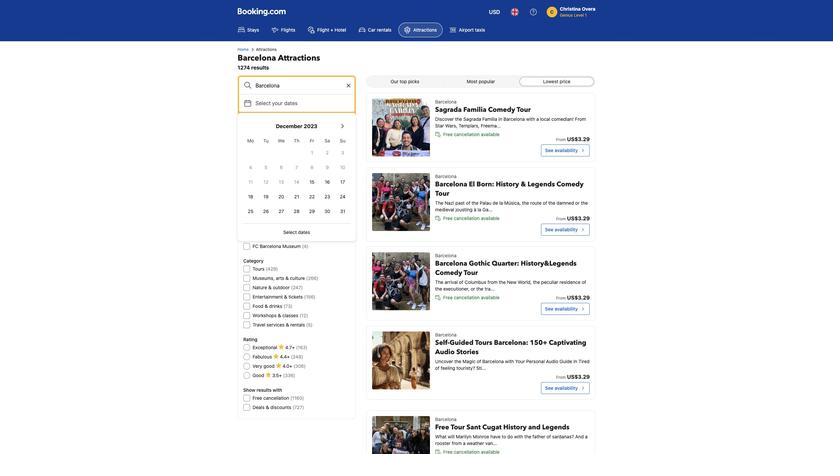 Task type: describe. For each thing, give the bounding box(es) containing it.
barcelona barcelona el born: history & legends comedy tour the nazi past of the palau de la música, the route of the damned or the medieval jousting à la ga...
[[436, 173, 588, 212]]

30 December 2023 checkbox
[[320, 205, 335, 218]]

deals & discounts (727)
[[253, 404, 304, 410]]

must-
[[244, 161, 257, 166]]

jousting
[[456, 207, 473, 212]]

of up jousting
[[466, 200, 471, 206]]

free for sagrada familia comedy tour
[[444, 131, 453, 137]]

from for barcelona el born: history & legends comedy tour
[[557, 216, 566, 221]]

the inside 'barcelona self-guided tours barcelona: 150+ captivating audio stories uncover the magic of barcelona with your personal audio guide in   tired of feeling touristy? sti...'
[[455, 359, 462, 364]]

good
[[264, 363, 275, 369]]

new
[[508, 279, 517, 285]]

(727)
[[293, 404, 304, 410]]

or inside barcelona barcelona el born: history & legends comedy tour the nazi past of the palau de la música, the route of the damned or the medieval jousting à la ga...
[[576, 200, 580, 206]]

15 December 2023 checkbox
[[305, 175, 320, 189]]

cancellation for tour
[[454, 215, 480, 221]]

of up sti...
[[477, 359, 482, 364]]

from down "guide"
[[557, 375, 566, 380]]

free tour sant cugat history and legends image
[[372, 416, 430, 454]]

0 vertical spatial museum
[[271, 197, 289, 202]]

28 December 2023 checkbox
[[289, 205, 305, 218]]

van...
[[486, 440, 497, 446]]

fc barcelona museum (4)
[[253, 243, 309, 249]]

of right route
[[543, 200, 548, 206]]

palau
[[480, 200, 492, 206]]

25 December 2023 checkbox
[[243, 205, 259, 218]]

(17)
[[290, 197, 299, 202]]

(9)
[[303, 225, 310, 230]]

a inside 'barcelona sagrada familia comedy tour discover the sagrada familia in barcelona with a local comedian! from star wars, templars, freema...'
[[537, 116, 539, 122]]

christina
[[560, 6, 581, 12]]

tour inside barcelona barcelona gothic quarter: history&legends comedy tour the arrival of columbus from the new world, the peculiar residence of the executioner, or the tra...
[[464, 268, 478, 277]]

0 vertical spatial familia
[[464, 105, 487, 114]]

5 December 2023 checkbox
[[259, 161, 274, 174]]

what
[[436, 434, 447, 439]]

comedian!
[[552, 116, 574, 122]]

& right the deals at the left bottom of page
[[266, 404, 269, 410]]

cancellation for familia
[[454, 131, 480, 137]]

attractions inside barcelona attractions 1274 results
[[278, 53, 320, 64]]

magic
[[463, 359, 476, 364]]

must-visit
[[244, 161, 266, 166]]

1 December 2023 checkbox
[[305, 146, 320, 159]]

10
[[341, 164, 346, 170]]

1 vertical spatial museum
[[283, 243, 301, 249]]

legends inside barcelona barcelona el born: history & legends comedy tour the nazi past of the palau de la música, the route of the damned or the medieval jousting à la ga...
[[528, 180, 555, 189]]

tour inside 'barcelona sagrada familia comedy tour discover the sagrada familia in barcelona with a local comedian! from star wars, templars, freema...'
[[517, 105, 531, 114]]

el
[[469, 180, 475, 189]]

tours (429)
[[253, 266, 278, 272]]

barcelona gothic quarter: history&legends comedy tour image
[[372, 252, 430, 310]]

14
[[294, 179, 299, 185]]

& up travel services & rentals (5)
[[278, 313, 281, 318]]

visit
[[257, 161, 266, 166]]

barcelona sagrada familia comedy tour discover the sagrada familia in barcelona with a local comedian! from star wars, templars, freema...
[[436, 99, 587, 129]]

& up entertainment
[[269, 285, 272, 290]]

see for sagrada familia comedy tour
[[546, 147, 554, 153]]

montjuic
[[253, 206, 271, 212]]

workshops
[[253, 313, 277, 318]]

free for barcelona gothic quarter: history&legends comedy tour
[[444, 295, 453, 300]]

0 vertical spatial rentals
[[377, 27, 392, 33]]

very
[[253, 363, 263, 369]]

sardanas?
[[553, 434, 575, 439]]

port
[[253, 215, 262, 221]]

the left route
[[523, 200, 530, 206]]

and
[[529, 423, 541, 432]]

usd button
[[486, 4, 505, 20]]

7
[[296, 164, 298, 170]]

17 December 2023 checkbox
[[335, 175, 351, 189]]

cancellation for arrival
[[454, 295, 480, 300]]

cugat
[[483, 423, 502, 432]]

8
[[311, 164, 314, 170]]

Where are you going? search field
[[239, 77, 355, 94]]

car
[[368, 27, 376, 33]]

quarter:
[[492, 259, 520, 268]]

entertainment
[[253, 294, 283, 300]]

us$3.29 for sagrada familia comedy tour
[[568, 136, 590, 142]]

9 December 2023 checkbox
[[320, 161, 335, 174]]

tour inside "barcelona free tour sant cugat history and legends what will marilyn monroe have to do with the father of sardanas? and a rooster from a weather van..."
[[451, 423, 465, 432]]

park güell (49)
[[253, 178, 285, 184]]

17
[[341, 179, 345, 185]]

deals
[[253, 404, 265, 410]]

27 December 2023 checkbox
[[274, 205, 289, 218]]

from us$3.29 for barcelona el born: history & legends comedy tour
[[557, 215, 590, 221]]

your account menu christina overa genius level 1 element
[[547, 3, 599, 18]]

discounts
[[271, 404, 292, 410]]

flights
[[281, 27, 296, 33]]

8 December 2023 checkbox
[[305, 161, 320, 174]]

(73)
[[284, 303, 293, 309]]

see for barcelona el born: history & legends comedy tour
[[546, 227, 554, 232]]

comedy inside barcelona barcelona gothic quarter: history&legends comedy tour the arrival of columbus from the new world, the peculiar residence of the executioner, or the tra...
[[436, 268, 463, 277]]

select your dates
[[256, 100, 298, 106]]

castle
[[273, 206, 286, 212]]

2023
[[304, 123, 318, 129]]

12 December 2023 checkbox
[[259, 175, 274, 189]]

classes
[[283, 313, 299, 318]]

the down columbus
[[477, 286, 484, 292]]

grid containing mo
[[243, 134, 351, 218]]

with up free cancellation (1160)
[[273, 387, 282, 393]]

self-
[[436, 338, 450, 347]]

23 December 2023 checkbox
[[320, 190, 335, 203]]

good
[[253, 373, 264, 378]]

hotel
[[335, 27, 346, 33]]

19 December 2023 checkbox
[[259, 190, 274, 203]]

4.0+ (306)
[[283, 363, 306, 369]]

4 see from the top
[[546, 385, 554, 391]]

barcelona self-guided tours barcelona: 150+ captivating audio stories uncover the magic of barcelona with your personal audio guide in   tired of feeling touristy? sti...
[[436, 332, 590, 371]]

6 December 2023 checkbox
[[274, 161, 289, 174]]

comedy inside 'barcelona sagrada familia comedy tour discover the sagrada familia in barcelona with a local comedian! from star wars, templars, freema...'
[[489, 105, 516, 114]]

3 December 2023 checkbox
[[335, 146, 351, 159]]

wars,
[[446, 123, 458, 129]]

(248)
[[291, 354, 303, 360]]

16 December 2023 checkbox
[[320, 175, 335, 189]]

from inside 'barcelona sagrada familia comedy tour discover the sagrada familia in barcelona with a local comedian! from star wars, templars, freema...'
[[576, 116, 587, 122]]

& right arts
[[286, 275, 289, 281]]

1 inside 1 december 2023 checkbox
[[311, 150, 313, 155]]

0 vertical spatial tours
[[253, 266, 265, 272]]

1 vertical spatial familia
[[483, 116, 498, 122]]

park
[[253, 178, 262, 184]]

in
[[574, 359, 578, 364]]

free cancellation available for arrival
[[444, 295, 500, 300]]

sant
[[467, 423, 481, 432]]

31
[[341, 208, 346, 214]]

(14)
[[287, 206, 296, 212]]

free cancellation available for tour
[[444, 215, 500, 221]]

+
[[331, 27, 334, 33]]

2 horizontal spatial sagrada
[[464, 116, 482, 122]]

2 December 2023 checkbox
[[320, 146, 335, 159]]

1 vertical spatial audio
[[547, 359, 559, 364]]

home
[[238, 47, 249, 52]]

food
[[253, 303, 264, 309]]

barcelona el born: history & legends comedy tour image
[[372, 173, 430, 231]]

31 December 2023 checkbox
[[335, 205, 351, 218]]

150+
[[530, 338, 548, 347]]

14 December 2023 checkbox
[[289, 175, 305, 189]]

or inside barcelona barcelona gothic quarter: history&legends comedy tour the arrival of columbus from the new world, the peculiar residence of the executioner, or the tra...
[[471, 286, 476, 292]]

guided
[[450, 338, 474, 347]]

from inside "barcelona free tour sant cugat history and legends what will marilyn monroe have to do with the father of sardanas? and a rooster from a weather van..."
[[452, 440, 462, 446]]

free inside "barcelona free tour sant cugat history and legends what will marilyn monroe have to do with the father of sardanas? and a rooster from a weather van..."
[[436, 423, 450, 432]]

1 vertical spatial (5)
[[307, 322, 313, 328]]

gothic
[[469, 259, 491, 268]]

touristy?
[[457, 365, 476, 371]]

11 December 2023 checkbox
[[243, 175, 259, 189]]

barcelona:
[[494, 338, 529, 347]]

available for quarter:
[[481, 295, 500, 300]]

exceptional
[[253, 345, 278, 350]]

category
[[244, 258, 264, 264]]

21
[[295, 194, 299, 199]]

20 December 2023 checkbox
[[274, 190, 289, 203]]

airport taxis link
[[444, 23, 491, 37]]

executioner,
[[444, 286, 470, 292]]

barcelona attractions 1274 results
[[238, 53, 320, 71]]

personal
[[527, 359, 545, 364]]

arrival
[[445, 279, 458, 285]]

nature & outdoor (247)
[[253, 285, 303, 290]]

5
[[265, 164, 268, 170]]

barceloneta
[[253, 234, 278, 240]]

search button
[[239, 113, 355, 129]]

comedy inside barcelona barcelona el born: history & legends comedy tour the nazi past of the palau de la música, the route of the damned or the medieval jousting à la ga...
[[557, 180, 584, 189]]

24 December 2023 checkbox
[[335, 190, 351, 203]]

booking.com image
[[238, 8, 286, 16]]

price
[[560, 79, 571, 84]]

show results with
[[244, 387, 282, 393]]

& up (73)
[[284, 294, 288, 300]]

the up à
[[472, 200, 479, 206]]

of down uncover at right
[[436, 365, 440, 371]]

airport taxis
[[459, 27, 486, 33]]



Task type: vqa. For each thing, say whether or not it's contained in the screenshot.


Task type: locate. For each thing, give the bounding box(es) containing it.
1 inside christina overa genius level 1
[[586, 13, 587, 18]]

see availability down residence
[[546, 306, 578, 312]]

tours
[[253, 266, 265, 272], [476, 338, 493, 347]]

(5) right beach
[[294, 234, 301, 240]]

2 vertical spatial sagrada
[[253, 169, 271, 174]]

3 see from the top
[[546, 306, 554, 312]]

sagrada
[[436, 105, 462, 114], [464, 116, 482, 122], [253, 169, 271, 174]]

0 horizontal spatial rentals
[[291, 322, 305, 328]]

familia up templars,
[[464, 105, 487, 114]]

select for select your dates
[[256, 100, 271, 106]]

select left the your
[[256, 100, 271, 106]]

0 horizontal spatial dates
[[284, 100, 298, 106]]

the
[[436, 200, 444, 206], [436, 279, 444, 285]]

travel services & rentals (5)
[[253, 322, 313, 328]]

see availability down comedian!
[[546, 147, 578, 153]]

or right damned
[[576, 200, 580, 206]]

search
[[288, 118, 306, 124]]

(429)
[[266, 266, 278, 272]]

4.0+
[[283, 363, 293, 369]]

do
[[508, 434, 513, 439]]

2 vertical spatial attractions
[[278, 53, 320, 64]]

past
[[456, 200, 465, 206]]

0 vertical spatial the
[[436, 200, 444, 206]]

0 vertical spatial legends
[[528, 180, 555, 189]]

available for comedy
[[481, 131, 500, 137]]

in
[[499, 116, 503, 122]]

level
[[575, 13, 584, 18]]

0 vertical spatial attractions
[[414, 27, 437, 33]]

0 vertical spatial history
[[496, 180, 520, 189]]

availability down "guide"
[[555, 385, 578, 391]]

of right father
[[547, 434, 551, 439]]

3 availability from the top
[[555, 306, 578, 312]]

2 vertical spatial available
[[481, 295, 500, 300]]

available for born:
[[481, 215, 500, 221]]

0 vertical spatial dates
[[284, 100, 298, 106]]

star
[[436, 123, 444, 129]]

3 available from the top
[[481, 295, 500, 300]]

(163)
[[296, 345, 308, 350]]

the inside barcelona barcelona el born: history & legends comedy tour the nazi past of the palau de la música, the route of the damned or the medieval jousting à la ga...
[[436, 200, 444, 206]]

free cancellation available down à
[[444, 215, 500, 221]]

see availability
[[546, 147, 578, 153], [546, 227, 578, 232], [546, 306, 578, 312], [546, 385, 578, 391]]

1 vertical spatial from
[[452, 440, 462, 446]]

0 horizontal spatial or
[[471, 286, 476, 292]]

0 horizontal spatial from
[[452, 440, 462, 446]]

1 horizontal spatial from
[[488, 279, 498, 285]]

1 availability from the top
[[555, 147, 578, 153]]

of up barceloneta beach (5)
[[275, 225, 279, 230]]

from for sagrada familia comedy tour
[[557, 137, 566, 142]]

free for barcelona el born: history & legends comedy tour
[[444, 215, 453, 221]]

peculiar
[[542, 279, 559, 285]]

1 vertical spatial free cancellation available
[[444, 215, 500, 221]]

0 vertical spatial audio
[[436, 348, 455, 357]]

1 vertical spatial sagrada
[[464, 116, 482, 122]]

19
[[264, 194, 269, 199]]

9
[[326, 164, 329, 170]]

1 vertical spatial available
[[481, 215, 500, 221]]

1 see availability from the top
[[546, 147, 578, 153]]

with left local
[[527, 116, 536, 122]]

audio left "guide"
[[547, 359, 559, 364]]

availability down damned
[[555, 227, 578, 232]]

22 December 2023 checkbox
[[305, 190, 320, 203]]

2 see from the top
[[546, 227, 554, 232]]

tour
[[517, 105, 531, 114], [436, 189, 450, 198], [464, 268, 478, 277], [451, 423, 465, 432]]

1 down overa
[[586, 13, 587, 18]]

us$3.29 for barcelona gothic quarter: history&legends comedy tour
[[568, 295, 590, 301]]

4.4+ (248)
[[280, 354, 303, 360]]

a left local
[[537, 116, 539, 122]]

0 vertical spatial available
[[481, 131, 500, 137]]

workshops & classes (12)
[[253, 313, 308, 318]]

montjuic castle (14)
[[253, 206, 296, 212]]

26
[[263, 208, 269, 214]]

1 down the "fr"
[[311, 150, 313, 155]]

1 available from the top
[[481, 131, 500, 137]]

1 us$3.29 from the top
[[568, 136, 590, 142]]

see availability for barcelona gothic quarter: history&legends comedy tour
[[546, 306, 578, 312]]

car rentals
[[368, 27, 392, 33]]

history inside barcelona barcelona el born: history & legends comedy tour the nazi past of the palau de la música, the route of the damned or the medieval jousting à la ga...
[[496, 180, 520, 189]]

from down the will
[[452, 440, 462, 446]]

from down residence
[[557, 296, 566, 301]]

familia up the (49)
[[272, 169, 287, 174]]

museum down beach
[[283, 243, 301, 249]]

flight + hotel
[[318, 27, 346, 33]]

3 us$3.29 from the top
[[568, 295, 590, 301]]

available down tra...
[[481, 295, 500, 300]]

of right residence
[[582, 279, 587, 285]]

weather
[[467, 440, 485, 446]]

4 availability from the top
[[555, 385, 578, 391]]

2 vertical spatial comedy
[[436, 268, 463, 277]]

cancellation up deals & discounts (727)
[[264, 395, 289, 401]]

the right damned
[[582, 200, 588, 206]]

comedy up the in
[[489, 105, 516, 114]]

tours inside 'barcelona self-guided tours barcelona: 150+ captivating audio stories uncover the magic of barcelona with your personal audio guide in   tired of feeling touristy? sti...'
[[476, 338, 493, 347]]

0 vertical spatial comedy
[[489, 105, 516, 114]]

the left arrival
[[436, 279, 444, 285]]

with inside "barcelona free tour sant cugat history and legends what will marilyn monroe have to do with the father of sardanas? and a rooster from a weather van..."
[[515, 434, 524, 439]]

select left (9)
[[284, 229, 297, 235]]

la right à
[[478, 207, 482, 212]]

30
[[325, 208, 331, 214]]

1 horizontal spatial sagrada
[[436, 105, 462, 114]]

rentals right car
[[377, 27, 392, 33]]

self-guided tours barcelona: 150+ captivating audio stories image
[[372, 332, 430, 389]]

availability down residence
[[555, 306, 578, 312]]

sagrada up discover on the right of page
[[436, 105, 462, 114]]

with right do
[[515, 434, 524, 439]]

dates
[[284, 100, 298, 106], [298, 229, 310, 235]]

comedy up damned
[[557, 180, 584, 189]]

2 see availability from the top
[[546, 227, 578, 232]]

tired
[[579, 359, 590, 364]]

1 horizontal spatial tours
[[476, 338, 493, 347]]

cancellation down templars,
[[454, 131, 480, 137]]

from us$3.29 for sagrada familia comedy tour
[[557, 136, 590, 142]]

free up the deals at the left bottom of page
[[253, 395, 262, 401]]

lowest price
[[544, 79, 571, 84]]

cathedral
[[253, 225, 274, 230]]

1 see from the top
[[546, 147, 554, 153]]

20
[[279, 194, 284, 199]]

26 December 2023 checkbox
[[259, 205, 274, 218]]

monroe
[[473, 434, 490, 439]]

legends up sardanas?
[[543, 423, 570, 432]]

& inside barcelona barcelona el born: history & legends comedy tour the nazi past of the palau de la música, the route of the damned or the medieval jousting à la ga...
[[521, 180, 526, 189]]

marilyn
[[456, 434, 472, 439]]

the left new at right bottom
[[499, 279, 506, 285]]

audio
[[436, 348, 455, 357], [547, 359, 559, 364]]

0 horizontal spatial 1
[[311, 150, 313, 155]]

barcelona
[[238, 53, 276, 64], [436, 99, 457, 105], [504, 116, 525, 122], [436, 173, 457, 179], [436, 180, 468, 189], [281, 225, 302, 230], [260, 243, 281, 249], [436, 253, 457, 258], [436, 259, 468, 268], [436, 332, 457, 338], [483, 359, 504, 364], [436, 416, 457, 422]]

0 vertical spatial a
[[537, 116, 539, 122]]

0 horizontal spatial la
[[478, 207, 482, 212]]

free up what
[[436, 423, 450, 432]]

cancellation down jousting
[[454, 215, 480, 221]]

attractions
[[414, 27, 437, 33], [256, 47, 277, 52], [278, 53, 320, 64]]

barcelona inside "barcelona free tour sant cugat history and legends what will marilyn monroe have to do with the father of sardanas? and a rooster from a weather van..."
[[436, 416, 457, 422]]

2 vertical spatial a
[[464, 440, 466, 446]]

the inside "barcelona free tour sant cugat history and legends what will marilyn monroe have to do with the father of sardanas? and a rooster from a weather van..."
[[525, 434, 532, 439]]

home link
[[238, 47, 249, 53]]

familia
[[464, 105, 487, 114], [483, 116, 498, 122], [272, 169, 287, 174]]

see availability down damned
[[546, 227, 578, 232]]

13 December 2023 checkbox
[[274, 175, 289, 189]]

la right de
[[500, 200, 504, 206]]

available down freema...
[[481, 131, 500, 137]]

sagrada familia comedy tour image
[[372, 99, 430, 156]]

born:
[[477, 180, 495, 189]]

availability for sagrada familia comedy tour
[[555, 147, 578, 153]]

barcelona inside barcelona attractions 1274 results
[[238, 53, 276, 64]]

the left father
[[525, 434, 532, 439]]

10 December 2023 checkbox
[[335, 161, 351, 174]]

audio up uncover at right
[[436, 348, 455, 357]]

2 horizontal spatial comedy
[[557, 180, 584, 189]]

us$3.29 down comedian!
[[568, 136, 590, 142]]

legends inside "barcelona free tour sant cugat history and legends what will marilyn monroe have to do with the father of sardanas? and a rooster from a weather van..."
[[543, 423, 570, 432]]

of inside "barcelona free tour sant cugat history and legends what will marilyn monroe have to do with the father of sardanas? and a rooster from a weather van..."
[[547, 434, 551, 439]]

1 horizontal spatial a
[[537, 116, 539, 122]]

1 from us$3.29 from the top
[[557, 136, 590, 142]]

4.4+
[[280, 354, 290, 360]]

24
[[340, 194, 346, 199]]

21 December 2023 checkbox
[[289, 190, 305, 203]]

sagrada down visit
[[253, 169, 271, 174]]

from for barcelona gothic quarter: history&legends comedy tour
[[557, 296, 566, 301]]

arts
[[276, 275, 284, 281]]

from up tra...
[[488, 279, 498, 285]]

1 horizontal spatial (5)
[[307, 322, 313, 328]]

availability for barcelona gothic quarter: history&legends comedy tour
[[555, 306, 578, 312]]

us$3.29 down residence
[[568, 295, 590, 301]]

with left 'your'
[[506, 359, 515, 364]]

from down damned
[[557, 216, 566, 221]]

picasso museum (17)
[[253, 197, 299, 202]]

flights link
[[266, 23, 301, 37]]

tour inside barcelona barcelona el born: history & legends comedy tour the nazi past of the palau de la música, the route of the damned or the medieval jousting à la ga...
[[436, 189, 450, 198]]

3 see availability from the top
[[546, 306, 578, 312]]

1 vertical spatial legends
[[543, 423, 570, 432]]

0 horizontal spatial tours
[[253, 266, 265, 272]]

from down comedian!
[[557, 137, 566, 142]]

the right "world,"
[[534, 279, 541, 285]]

0 vertical spatial from
[[488, 279, 498, 285]]

results right show
[[257, 387, 272, 393]]

1 vertical spatial 1
[[311, 150, 313, 155]]

0 horizontal spatial select
[[256, 100, 271, 106]]

4 December 2023 checkbox
[[243, 161, 259, 174]]

& right food
[[265, 303, 268, 309]]

a right and
[[586, 434, 588, 439]]

with inside 'barcelona sagrada familia comedy tour discover the sagrada familia in barcelona with a local comedian! from star wars, templars, freema...'
[[527, 116, 536, 122]]

4 from us$3.29 from the top
[[557, 374, 590, 380]]

4
[[249, 164, 252, 170]]

1 free cancellation available from the top
[[444, 131, 500, 137]]

from right comedian!
[[576, 116, 587, 122]]

2 the from the top
[[436, 279, 444, 285]]

1 vertical spatial or
[[471, 286, 476, 292]]

with
[[527, 116, 536, 122], [506, 359, 515, 364], [273, 387, 282, 393], [515, 434, 524, 439]]

0 horizontal spatial sagrada
[[253, 169, 271, 174]]

0 horizontal spatial attractions
[[256, 47, 277, 52]]

0 vertical spatial 1
[[586, 13, 587, 18]]

taxis
[[475, 27, 486, 33]]

0 vertical spatial sagrada
[[436, 105, 462, 114]]

(247)
[[291, 285, 303, 290]]

1 horizontal spatial select
[[284, 229, 297, 235]]

3 free cancellation available from the top
[[444, 295, 500, 300]]

or
[[576, 200, 580, 206], [471, 286, 476, 292]]

rentals
[[377, 27, 392, 33], [291, 322, 305, 328]]

2 from us$3.29 from the top
[[557, 215, 590, 221]]

1 vertical spatial tours
[[476, 338, 493, 347]]

results right '1274'
[[251, 65, 269, 71]]

stories
[[457, 348, 479, 357]]

history&legends
[[521, 259, 577, 268]]

1 vertical spatial a
[[586, 434, 588, 439]]

the left damned
[[549, 200, 556, 206]]

0 vertical spatial (5)
[[294, 234, 301, 240]]

0 vertical spatial la
[[500, 200, 504, 206]]

history up música,
[[496, 180, 520, 189]]

3
[[342, 150, 344, 155]]

see for barcelona gothic quarter: history&legends comedy tour
[[546, 306, 554, 312]]

from us$3.29 down comedian!
[[557, 136, 590, 142]]

0 vertical spatial select
[[256, 100, 271, 106]]

0 horizontal spatial audio
[[436, 348, 455, 357]]

world,
[[518, 279, 532, 285]]

free down executioner, in the right of the page
[[444, 295, 453, 300]]

7 December 2023 checkbox
[[289, 161, 305, 174]]

0 horizontal spatial (5)
[[294, 234, 301, 240]]

legends up route
[[528, 180, 555, 189]]

1 horizontal spatial rentals
[[377, 27, 392, 33]]

popular
[[479, 79, 496, 84]]

of up executioner, in the right of the page
[[460, 279, 464, 285]]

2 vertical spatial familia
[[272, 169, 287, 174]]

with inside 'barcelona self-guided tours barcelona: 150+ captivating audio stories uncover the magic of barcelona with your personal audio guide in   tired of feeling touristy? sti...'
[[506, 359, 515, 364]]

1 horizontal spatial la
[[500, 200, 504, 206]]

free cancellation available down templars,
[[444, 131, 500, 137]]

c
[[551, 9, 554, 15]]

rentals down (12) in the left of the page
[[291, 322, 305, 328]]

dates right the your
[[284, 100, 298, 106]]

13
[[279, 179, 284, 185]]

or down columbus
[[471, 286, 476, 292]]

1 vertical spatial la
[[478, 207, 482, 212]]

0 horizontal spatial comedy
[[436, 268, 463, 277]]

see availability for sagrada familia comedy tour
[[546, 147, 578, 153]]

grid
[[243, 134, 351, 218]]

& down classes at the bottom left of the page
[[286, 322, 289, 328]]

museums,
[[253, 275, 275, 281]]

see availability for barcelona el born: history & legends comedy tour
[[546, 227, 578, 232]]

2 horizontal spatial a
[[586, 434, 588, 439]]

1 vertical spatial dates
[[298, 229, 310, 235]]

rooster
[[436, 440, 451, 446]]

1 the from the top
[[436, 200, 444, 206]]

tra...
[[485, 286, 495, 292]]

the up 'wars,'
[[456, 116, 463, 122]]

sa
[[325, 138, 330, 143]]

legends
[[528, 180, 555, 189], [543, 423, 570, 432]]

the left executioner, in the right of the page
[[436, 286, 443, 292]]

captivating
[[549, 338, 587, 347]]

2 available from the top
[[481, 215, 500, 221]]

18 December 2023 checkbox
[[243, 190, 259, 203]]

1 horizontal spatial comedy
[[489, 105, 516, 114]]

0 vertical spatial or
[[576, 200, 580, 206]]

1 horizontal spatial dates
[[298, 229, 310, 235]]

from inside barcelona barcelona gothic quarter: history&legends comedy tour the arrival of columbus from the new world, the peculiar residence of the executioner, or the tra...
[[488, 279, 498, 285]]

1 vertical spatial select
[[284, 229, 297, 235]]

from us$3.29 for barcelona gothic quarter: history&legends comedy tour
[[557, 295, 590, 301]]

2 availability from the top
[[555, 227, 578, 232]]

3 from us$3.29 from the top
[[557, 295, 590, 301]]

(49)
[[276, 178, 285, 184]]

us$3.29 down damned
[[568, 215, 590, 221]]

1 horizontal spatial attractions
[[278, 53, 320, 64]]

2 free cancellation available from the top
[[444, 215, 500, 221]]

1 vertical spatial the
[[436, 279, 444, 285]]

the inside barcelona barcelona gothic quarter: history&legends comedy tour the arrival of columbus from the new world, the peculiar residence of the executioner, or the tra...
[[436, 279, 444, 285]]

select
[[256, 100, 271, 106], [284, 229, 297, 235]]

from us$3.29 down residence
[[557, 295, 590, 301]]

1 vertical spatial attractions
[[256, 47, 277, 52]]

free cancellation available down columbus
[[444, 295, 500, 300]]

2 vertical spatial free cancellation available
[[444, 295, 500, 300]]

1 horizontal spatial 1
[[586, 13, 587, 18]]

a down marilyn
[[464, 440, 466, 446]]

1 vertical spatial rentals
[[291, 322, 305, 328]]

museum up castle
[[271, 197, 289, 202]]

29 December 2023 checkbox
[[305, 205, 320, 218]]

4 us$3.29 from the top
[[568, 374, 590, 380]]

0 vertical spatial results
[[251, 65, 269, 71]]

0 vertical spatial free cancellation available
[[444, 131, 500, 137]]

from us$3.29
[[557, 136, 590, 142], [557, 215, 590, 221], [557, 295, 590, 301], [557, 374, 590, 380]]

1 vertical spatial comedy
[[557, 180, 584, 189]]

1 vertical spatial results
[[257, 387, 272, 393]]

availability for barcelona el born: history & legends comedy tour
[[555, 227, 578, 232]]

23
[[325, 194, 330, 199]]

and
[[576, 434, 584, 439]]

1 horizontal spatial or
[[576, 200, 580, 206]]

2 us$3.29 from the top
[[568, 215, 590, 221]]

most popular
[[467, 79, 496, 84]]

0 horizontal spatial a
[[464, 440, 466, 446]]

december 2023
[[276, 123, 318, 129]]

free cancellation available for familia
[[444, 131, 500, 137]]

the inside 'barcelona sagrada familia comedy tour discover the sagrada familia in barcelona with a local comedian! from star wars, templars, freema...'
[[456, 116, 463, 122]]

2 horizontal spatial attractions
[[414, 27, 437, 33]]

from us$3.29 down in
[[557, 374, 590, 380]]

4 see availability from the top
[[546, 385, 578, 391]]

fabulous
[[253, 354, 272, 360]]

à
[[474, 207, 477, 212]]

(5) down (12) in the left of the page
[[307, 322, 313, 328]]

cancellation down executioner, in the right of the page
[[454, 295, 480, 300]]

& up música,
[[521, 180, 526, 189]]

availability down comedian!
[[555, 147, 578, 153]]

(336)
[[283, 373, 296, 378]]

1 horizontal spatial audio
[[547, 359, 559, 364]]

tu
[[264, 138, 269, 143]]

uncover
[[436, 359, 454, 364]]

1 vertical spatial history
[[504, 423, 527, 432]]

select for select dates
[[284, 229, 297, 235]]

rating
[[244, 337, 258, 342]]

history inside "barcelona free tour sant cugat history and legends what will marilyn monroe have to do with the father of sardanas? and a rooster from a weather van..."
[[504, 423, 527, 432]]

see availability down "guide"
[[546, 385, 578, 391]]

results inside barcelona attractions 1274 results
[[251, 65, 269, 71]]

airport
[[459, 27, 474, 33]]

familia up freema...
[[483, 116, 498, 122]]

from us$3.29 down damned
[[557, 215, 590, 221]]

sagrada up templars,
[[464, 116, 482, 122]]

29
[[309, 208, 315, 214]]

free down 'wars,'
[[444, 131, 453, 137]]

(5)
[[294, 234, 301, 240], [307, 322, 313, 328]]

tours up stories in the right of the page
[[476, 338, 493, 347]]

us$3.29 for barcelona el born: history & legends comedy tour
[[568, 215, 590, 221]]

free
[[444, 131, 453, 137], [444, 215, 453, 221], [444, 295, 453, 300], [253, 395, 262, 401], [436, 423, 450, 432]]

available down "ga..."
[[481, 215, 500, 221]]



